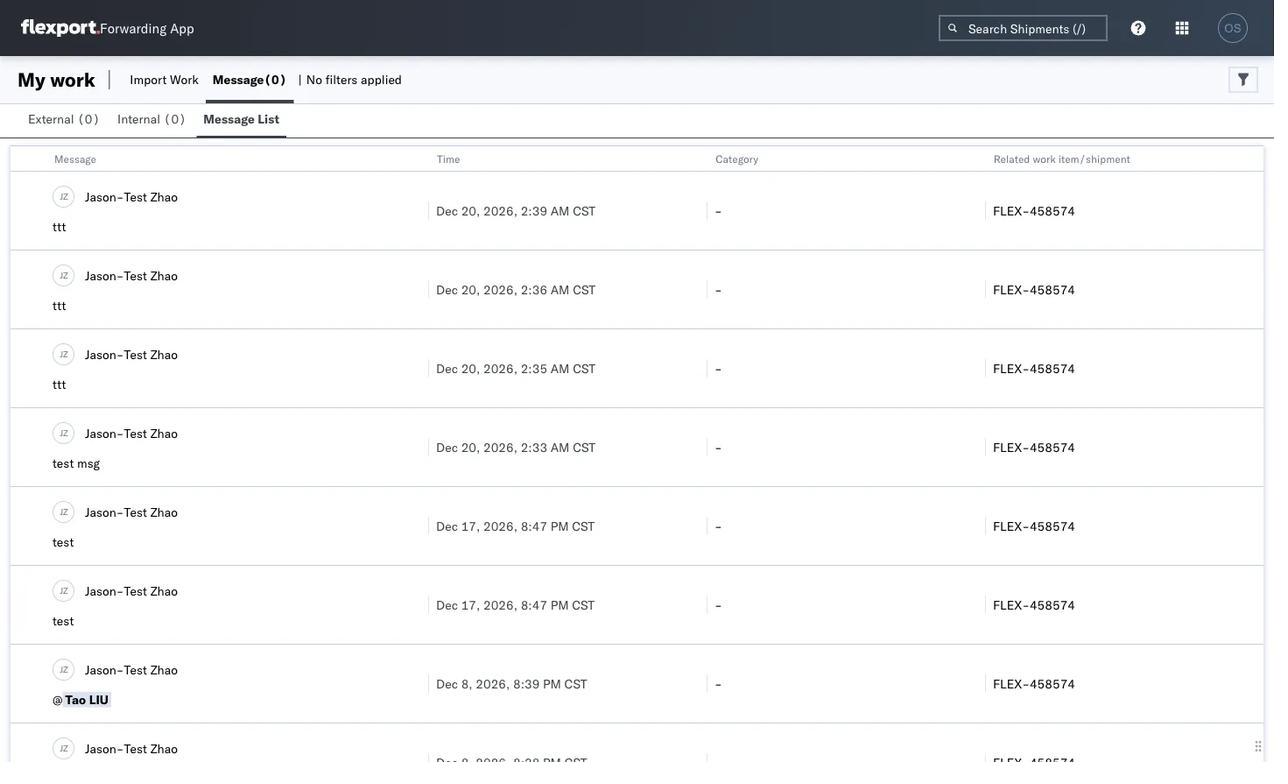 Task type: vqa. For each thing, say whether or not it's contained in the screenshot.
Consignee button
no



Task type: describe. For each thing, give the bounding box(es) containing it.
work
[[170, 72, 199, 87]]

7 flex- 458574 from the top
[[994, 676, 1076, 691]]

1 8:47 from the top
[[521, 518, 548, 534]]

6 - from the top
[[715, 597, 723, 612]]

3 test from the top
[[53, 613, 74, 629]]

4 test from the top
[[124, 425, 147, 441]]

| no filters applied
[[298, 72, 402, 87]]

dec 20, 2026, 2:33 am cst
[[436, 439, 596, 455]]

5 dec from the top
[[436, 518, 458, 534]]

5 zhao from the top
[[150, 504, 178, 520]]

work for related
[[1034, 152, 1057, 165]]

4 j z from the top
[[60, 427, 68, 438]]

category
[[716, 152, 759, 165]]

3 j from the top
[[60, 349, 63, 359]]

8 test from the top
[[124, 741, 147, 756]]

filters
[[326, 72, 358, 87]]

related work item/shipment
[[994, 152, 1131, 165]]

2 zhao from the top
[[150, 268, 178, 283]]

5 z from the top
[[63, 506, 68, 517]]

5 flex- 458574 from the top
[[994, 518, 1076, 534]]

2 flex- 458574 from the top
[[994, 282, 1076, 297]]

4 zhao from the top
[[150, 425, 178, 441]]

resize handle column header for category
[[965, 146, 986, 762]]

6 jason-test zhao from the top
[[85, 583, 178, 598]]

6 j z from the top
[[60, 585, 68, 596]]

7 - from the top
[[715, 676, 723, 691]]

1 - from the top
[[715, 203, 723, 218]]

work for my
[[50, 67, 95, 92]]

2026, left 2:33
[[484, 439, 518, 455]]

4 jason- from the top
[[85, 425, 124, 441]]

1 dec from the top
[[436, 203, 458, 218]]

7 j z from the top
[[60, 664, 68, 675]]

message (0)
[[213, 72, 287, 87]]

my work
[[18, 67, 95, 92]]

6 j from the top
[[60, 585, 63, 596]]

7 458574 from the top
[[1030, 676, 1076, 691]]

2 test from the top
[[53, 534, 74, 550]]

8,
[[461, 676, 473, 691]]

4 dec from the top
[[436, 439, 458, 455]]

2 458574 from the top
[[1030, 282, 1076, 297]]

6 458574 from the top
[[1030, 597, 1076, 612]]

8 j z from the top
[[60, 743, 68, 754]]

5 jason- from the top
[[85, 504, 124, 520]]

7 jason- from the top
[[85, 662, 124, 677]]

message for list
[[204, 111, 255, 127]]

2 flex- from the top
[[994, 282, 1030, 297]]

os button
[[1214, 8, 1254, 48]]

@ tao liu
[[53, 692, 109, 708]]

list
[[258, 111, 280, 127]]

2026, down dec 20, 2026, 2:33 am cst
[[484, 518, 518, 534]]

|
[[298, 72, 302, 87]]

8 zhao from the top
[[150, 741, 178, 756]]

2 test from the top
[[124, 268, 147, 283]]

3 z from the top
[[63, 349, 68, 359]]

1 flex- 458574 from the top
[[994, 203, 1076, 218]]

0 vertical spatial pm
[[551, 518, 569, 534]]

flexport. image
[[21, 19, 100, 37]]

am for 2:39
[[551, 203, 570, 218]]

7 dec from the top
[[436, 676, 458, 691]]

2026, left 2:35
[[484, 361, 518, 376]]

forwarding
[[100, 20, 167, 36]]

4 flex- 458574 from the top
[[994, 439, 1076, 455]]

ttt for dec 20, 2026, 2:35 am cst
[[53, 377, 66, 392]]

1 jason- from the top
[[85, 189, 124, 204]]

6 jason- from the top
[[85, 583, 124, 598]]

2 dec 17, 2026, 8:47 pm cst from the top
[[436, 597, 595, 612]]

msg
[[77, 456, 100, 471]]

related
[[994, 152, 1031, 165]]

7 z from the top
[[63, 664, 68, 675]]

3 test from the top
[[124, 347, 147, 362]]

1 zhao from the top
[[150, 189, 178, 204]]

4 - from the top
[[715, 439, 723, 455]]

1 vertical spatial pm
[[551, 597, 569, 612]]

2026, left 2:36
[[484, 282, 518, 297]]

3 dec from the top
[[436, 361, 458, 376]]

import
[[130, 72, 167, 87]]

my
[[18, 67, 45, 92]]

4 j from the top
[[60, 427, 63, 438]]

test msg
[[53, 456, 100, 471]]

2:36
[[521, 282, 548, 297]]

3 jason-test zhao from the top
[[85, 347, 178, 362]]

2:39
[[521, 203, 548, 218]]

time
[[437, 152, 460, 165]]

external (0) button
[[21, 103, 110, 138]]

3 j z from the top
[[60, 349, 68, 359]]

app
[[170, 20, 194, 36]]

4 flex- from the top
[[994, 439, 1030, 455]]

5 jason-test zhao from the top
[[85, 504, 178, 520]]

1 flex- from the top
[[994, 203, 1030, 218]]

3 zhao from the top
[[150, 347, 178, 362]]

20, for dec 20, 2026, 2:33 am cst
[[461, 439, 480, 455]]

1 j from the top
[[60, 191, 63, 202]]

6 z from the top
[[63, 585, 68, 596]]

8 z from the top
[[63, 743, 68, 754]]

3 - from the top
[[715, 361, 723, 376]]

2 dec from the top
[[436, 282, 458, 297]]

2 vertical spatial pm
[[543, 676, 562, 691]]

2 j from the top
[[60, 270, 63, 281]]

8 jason- from the top
[[85, 741, 124, 756]]

(0) for external (0)
[[77, 111, 100, 127]]

4 jason-test zhao from the top
[[85, 425, 178, 441]]

3 458574 from the top
[[1030, 361, 1076, 376]]

7 test from the top
[[124, 662, 147, 677]]

applied
[[361, 72, 402, 87]]

2 vertical spatial message
[[54, 152, 96, 165]]

ttt for dec 20, 2026, 2:39 am cst
[[53, 219, 66, 234]]



Task type: locate. For each thing, give the bounding box(es) containing it.
3 20, from the top
[[461, 361, 480, 376]]

0 vertical spatial test
[[53, 456, 74, 471]]

(0) right external
[[77, 111, 100, 127]]

7 j from the top
[[60, 664, 63, 675]]

-
[[715, 203, 723, 218], [715, 282, 723, 297], [715, 361, 723, 376], [715, 439, 723, 455], [715, 518, 723, 534], [715, 597, 723, 612], [715, 676, 723, 691]]

5 flex- from the top
[[994, 518, 1030, 534]]

message down external (0) button on the left top
[[54, 152, 96, 165]]

0 vertical spatial 17,
[[461, 518, 480, 534]]

4 am from the top
[[551, 439, 570, 455]]

8 jason-test zhao from the top
[[85, 741, 178, 756]]

1 jason-test zhao from the top
[[85, 189, 178, 204]]

2 vertical spatial test
[[53, 613, 74, 629]]

import work
[[130, 72, 199, 87]]

1 vertical spatial test
[[53, 534, 74, 550]]

5 - from the top
[[715, 518, 723, 534]]

2 z from the top
[[63, 270, 68, 281]]

work up external (0)
[[50, 67, 95, 92]]

0 vertical spatial dec 17, 2026, 8:47 pm cst
[[436, 518, 595, 534]]

2 vertical spatial ttt
[[53, 377, 66, 392]]

2 horizontal spatial (0)
[[264, 72, 287, 87]]

resize handle column header for related work item/shipment
[[1243, 146, 1264, 762]]

0 horizontal spatial work
[[50, 67, 95, 92]]

2 resize handle column header from the left
[[686, 146, 707, 762]]

3 resize handle column header from the left
[[965, 146, 986, 762]]

tao
[[65, 692, 86, 708]]

internal (0)
[[117, 111, 186, 127]]

test left "msg"
[[53, 456, 74, 471]]

5 j z from the top
[[60, 506, 68, 517]]

jason-
[[85, 189, 124, 204], [85, 268, 124, 283], [85, 347, 124, 362], [85, 425, 124, 441], [85, 504, 124, 520], [85, 583, 124, 598], [85, 662, 124, 677], [85, 741, 124, 756]]

message inside message list button
[[204, 111, 255, 127]]

2 jason-test zhao from the top
[[85, 268, 178, 283]]

0 vertical spatial 8:47
[[521, 518, 548, 534]]

os
[[1225, 21, 1242, 35]]

4 resize handle column header from the left
[[1243, 146, 1264, 762]]

7 flex- from the top
[[994, 676, 1030, 691]]

am right 2:39 on the left top of page
[[551, 203, 570, 218]]

(0) for message (0)
[[264, 72, 287, 87]]

3 flex- from the top
[[994, 361, 1030, 376]]

flex-
[[994, 203, 1030, 218], [994, 282, 1030, 297], [994, 361, 1030, 376], [994, 439, 1030, 455], [994, 518, 1030, 534], [994, 597, 1030, 612], [994, 676, 1030, 691]]

dec 17, 2026, 8:47 pm cst
[[436, 518, 595, 534], [436, 597, 595, 612]]

5 test from the top
[[124, 504, 147, 520]]

2 20, from the top
[[461, 282, 480, 297]]

1 horizontal spatial work
[[1034, 152, 1057, 165]]

1 vertical spatial dec 17, 2026, 8:47 pm cst
[[436, 597, 595, 612]]

2:35
[[521, 361, 548, 376]]

1 vertical spatial work
[[1034, 152, 1057, 165]]

j
[[60, 191, 63, 202], [60, 270, 63, 281], [60, 349, 63, 359], [60, 427, 63, 438], [60, 506, 63, 517], [60, 585, 63, 596], [60, 664, 63, 675], [60, 743, 63, 754]]

0 vertical spatial work
[[50, 67, 95, 92]]

2:33
[[521, 439, 548, 455]]

am for 2:33
[[551, 439, 570, 455]]

1 vertical spatial ttt
[[53, 298, 66, 313]]

jason-test zhao
[[85, 189, 178, 204], [85, 268, 178, 283], [85, 347, 178, 362], [85, 425, 178, 441], [85, 504, 178, 520], [85, 583, 178, 598], [85, 662, 178, 677], [85, 741, 178, 756]]

ttt for dec 20, 2026, 2:36 am cst
[[53, 298, 66, 313]]

20, for dec 20, 2026, 2:36 am cst
[[461, 282, 480, 297]]

1 resize handle column header from the left
[[407, 146, 428, 762]]

forwarding app
[[100, 20, 194, 36]]

5 458574 from the top
[[1030, 518, 1076, 534]]

work
[[50, 67, 95, 92], [1034, 152, 1057, 165]]

no
[[306, 72, 322, 87]]

20, left 2:35
[[461, 361, 480, 376]]

0 vertical spatial ttt
[[53, 219, 66, 234]]

Search Shipments (/) text field
[[939, 15, 1108, 41]]

message up "message list"
[[213, 72, 264, 87]]

2 am from the top
[[551, 282, 570, 297]]

pm
[[551, 518, 569, 534], [551, 597, 569, 612], [543, 676, 562, 691]]

1 test from the top
[[53, 456, 74, 471]]

8:47
[[521, 518, 548, 534], [521, 597, 548, 612]]

liu
[[89, 692, 109, 708]]

3 flex- 458574 from the top
[[994, 361, 1076, 376]]

import work button
[[123, 56, 206, 103]]

internal
[[117, 111, 160, 127]]

0 vertical spatial message
[[213, 72, 264, 87]]

am
[[551, 203, 570, 218], [551, 282, 570, 297], [551, 361, 570, 376], [551, 439, 570, 455]]

ttt
[[53, 219, 66, 234], [53, 298, 66, 313], [53, 377, 66, 392]]

7 jason-test zhao from the top
[[85, 662, 178, 677]]

20, for dec 20, 2026, 2:35 am cst
[[461, 361, 480, 376]]

am right 2:33
[[551, 439, 570, 455]]

1 z from the top
[[63, 191, 68, 202]]

message list
[[204, 111, 280, 127]]

dec 20, 2026, 2:35 am cst
[[436, 361, 596, 376]]

3 ttt from the top
[[53, 377, 66, 392]]

1 horizontal spatial (0)
[[164, 111, 186, 127]]

2 jason- from the top
[[85, 268, 124, 283]]

6 zhao from the top
[[150, 583, 178, 598]]

2 j z from the top
[[60, 270, 68, 281]]

20, left 2:33
[[461, 439, 480, 455]]

8 j from the top
[[60, 743, 63, 754]]

4 z from the top
[[63, 427, 68, 438]]

dec 20, 2026, 2:39 am cst
[[436, 203, 596, 218]]

resize handle column header
[[407, 146, 428, 762], [686, 146, 707, 762], [965, 146, 986, 762], [1243, 146, 1264, 762]]

8:47 up 8:39
[[521, 597, 548, 612]]

(0) for internal (0)
[[164, 111, 186, 127]]

2026, right 8,
[[476, 676, 510, 691]]

message for (0)
[[213, 72, 264, 87]]

20,
[[461, 203, 480, 218], [461, 282, 480, 297], [461, 361, 480, 376], [461, 439, 480, 455]]

1 17, from the top
[[461, 518, 480, 534]]

5 j from the top
[[60, 506, 63, 517]]

resize handle column header for message
[[407, 146, 428, 762]]

20, left 2:36
[[461, 282, 480, 297]]

am for 2:35
[[551, 361, 570, 376]]

j z
[[60, 191, 68, 202], [60, 270, 68, 281], [60, 349, 68, 359], [60, 427, 68, 438], [60, 506, 68, 517], [60, 585, 68, 596], [60, 664, 68, 675], [60, 743, 68, 754]]

(0)
[[264, 72, 287, 87], [77, 111, 100, 127], [164, 111, 186, 127]]

1 458574 from the top
[[1030, 203, 1076, 218]]

7 zhao from the top
[[150, 662, 178, 677]]

@
[[53, 692, 63, 708]]

internal (0) button
[[110, 103, 197, 138]]

message list button
[[197, 103, 287, 138]]

dec
[[436, 203, 458, 218], [436, 282, 458, 297], [436, 361, 458, 376], [436, 439, 458, 455], [436, 518, 458, 534], [436, 597, 458, 612], [436, 676, 458, 691]]

dec 17, 2026, 8:47 pm cst down dec 20, 2026, 2:33 am cst
[[436, 518, 595, 534]]

item/shipment
[[1059, 152, 1131, 165]]

2 - from the top
[[715, 282, 723, 297]]

4 20, from the top
[[461, 439, 480, 455]]

458574
[[1030, 203, 1076, 218], [1030, 282, 1076, 297], [1030, 361, 1076, 376], [1030, 439, 1076, 455], [1030, 518, 1076, 534], [1030, 597, 1076, 612], [1030, 676, 1076, 691]]

1 vertical spatial 8:47
[[521, 597, 548, 612]]

20, for dec 20, 2026, 2:39 am cst
[[461, 203, 480, 218]]

20, left 2:39 on the left top of page
[[461, 203, 480, 218]]

resize handle column header for time
[[686, 146, 707, 762]]

external
[[28, 111, 74, 127]]

dec 8, 2026, 8:39 pm cst
[[436, 676, 587, 691]]

zhao
[[150, 189, 178, 204], [150, 268, 178, 283], [150, 347, 178, 362], [150, 425, 178, 441], [150, 504, 178, 520], [150, 583, 178, 598], [150, 662, 178, 677], [150, 741, 178, 756]]

z
[[63, 191, 68, 202], [63, 270, 68, 281], [63, 349, 68, 359], [63, 427, 68, 438], [63, 506, 68, 517], [63, 585, 68, 596], [63, 664, 68, 675], [63, 743, 68, 754]]

am right 2:35
[[551, 361, 570, 376]]

1 j z from the top
[[60, 191, 68, 202]]

6 dec from the top
[[436, 597, 458, 612]]

test down test msg
[[53, 534, 74, 550]]

2026, up dec 8, 2026, 8:39 pm cst
[[484, 597, 518, 612]]

4 458574 from the top
[[1030, 439, 1076, 455]]

message
[[213, 72, 264, 87], [204, 111, 255, 127], [54, 152, 96, 165]]

1 vertical spatial message
[[204, 111, 255, 127]]

6 flex- 458574 from the top
[[994, 597, 1076, 612]]

1 ttt from the top
[[53, 219, 66, 234]]

external (0)
[[28, 111, 100, 127]]

2026, left 2:39 on the left top of page
[[484, 203, 518, 218]]

(0) right internal
[[164, 111, 186, 127]]

3 jason- from the top
[[85, 347, 124, 362]]

2 ttt from the top
[[53, 298, 66, 313]]

message left the list in the top of the page
[[204, 111, 255, 127]]

test
[[124, 189, 147, 204], [124, 268, 147, 283], [124, 347, 147, 362], [124, 425, 147, 441], [124, 504, 147, 520], [124, 583, 147, 598], [124, 662, 147, 677], [124, 741, 147, 756]]

1 vertical spatial 17,
[[461, 597, 480, 612]]

test
[[53, 456, 74, 471], [53, 534, 74, 550], [53, 613, 74, 629]]

2026,
[[484, 203, 518, 218], [484, 282, 518, 297], [484, 361, 518, 376], [484, 439, 518, 455], [484, 518, 518, 534], [484, 597, 518, 612], [476, 676, 510, 691]]

2 17, from the top
[[461, 597, 480, 612]]

1 test from the top
[[124, 189, 147, 204]]

am for 2:36
[[551, 282, 570, 297]]

8:39
[[513, 676, 540, 691]]

1 dec 17, 2026, 8:47 pm cst from the top
[[436, 518, 595, 534]]

6 flex- from the top
[[994, 597, 1030, 612]]

6 test from the top
[[124, 583, 147, 598]]

0 horizontal spatial (0)
[[77, 111, 100, 127]]

work right related
[[1034, 152, 1057, 165]]

dec 17, 2026, 8:47 pm cst up dec 8, 2026, 8:39 pm cst
[[436, 597, 595, 612]]

test up @
[[53, 613, 74, 629]]

forwarding app link
[[21, 19, 194, 37]]

1 20, from the top
[[461, 203, 480, 218]]

cst
[[573, 203, 596, 218], [573, 282, 596, 297], [573, 361, 596, 376], [573, 439, 596, 455], [572, 518, 595, 534], [572, 597, 595, 612], [565, 676, 587, 691]]

8:47 down 2:33
[[521, 518, 548, 534]]

flex- 458574
[[994, 203, 1076, 218], [994, 282, 1076, 297], [994, 361, 1076, 376], [994, 439, 1076, 455], [994, 518, 1076, 534], [994, 597, 1076, 612], [994, 676, 1076, 691]]

am right 2:36
[[551, 282, 570, 297]]

3 am from the top
[[551, 361, 570, 376]]

dec 20, 2026, 2:36 am cst
[[436, 282, 596, 297]]

2 8:47 from the top
[[521, 597, 548, 612]]

17,
[[461, 518, 480, 534], [461, 597, 480, 612]]

(0) left |
[[264, 72, 287, 87]]



